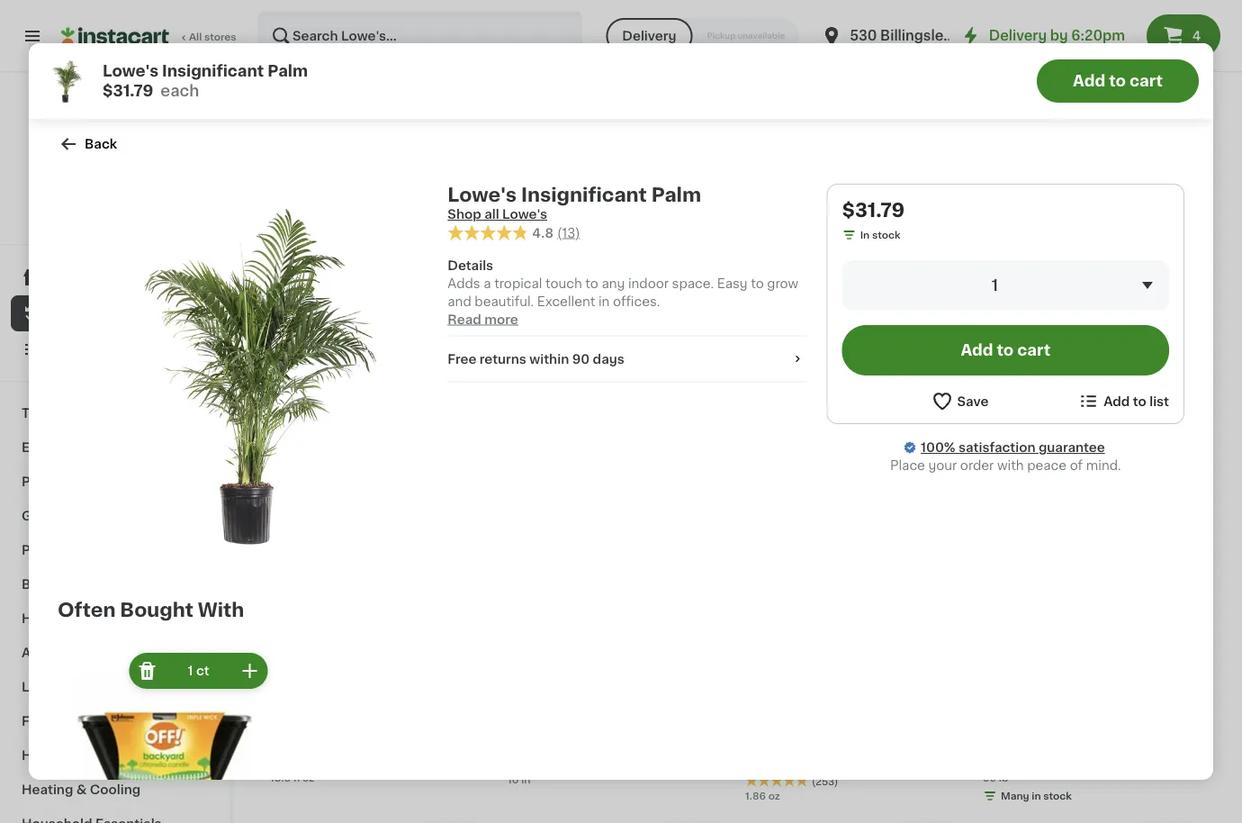 Task type: locate. For each thing, give the bounding box(es) containing it.
buy down easy
[[813, 325, 837, 337]]

stores
[[204, 32, 237, 42]]

with
[[998, 459, 1025, 472]]

1 horizontal spatial insignificant
[[521, 185, 647, 204]]

1 horizontal spatial add to cart
[[1074, 73, 1164, 89]]

palm up details button
[[652, 185, 702, 204]]

& right garden
[[73, 510, 84, 522]]

heating
[[22, 784, 73, 796]]

lowe's inside lowe's insignificant palm shop all lowe's
[[448, 185, 517, 204]]

0 vertical spatial stock
[[873, 230, 901, 240]]

2 horizontal spatial in
[[1032, 791, 1042, 801]]

oz right the 1.86
[[769, 791, 781, 801]]

excellent
[[537, 295, 596, 308]]

0 horizontal spatial order
[[592, 325, 626, 337]]

2 vertical spatial in
[[1032, 791, 1042, 801]]

in stock
[[861, 230, 901, 240]]

palm for lowe's insignificant palm $31.79 each
[[268, 63, 308, 79]]

6:20pm
[[1072, 29, 1126, 42]]

buy inside reordering will be easy items you order will show up here so you can buy them again easily
[[813, 325, 837, 337]]

1 horizontal spatial you
[[759, 325, 783, 337]]

0 vertical spatial oz
[[303, 773, 314, 783]]

buy
[[270, 102, 324, 128]]

add to cart down the 6:20pm
[[1074, 73, 1164, 89]]

stock right in
[[873, 230, 901, 240]]

0 vertical spatial buy
[[813, 325, 837, 337]]

cart down 1 field
[[1018, 343, 1051, 358]]

0 horizontal spatial cart
[[1018, 343, 1051, 358]]

show
[[653, 325, 686, 337]]

1 horizontal spatial palm
[[652, 185, 702, 204]]

0 vertical spatial items
[[526, 325, 562, 337]]

0 horizontal spatial 1
[[188, 665, 193, 677]]

0 vertical spatial in
[[599, 295, 610, 308]]

hardware link
[[11, 602, 219, 636]]

often
[[58, 600, 116, 619]]

tile
[[92, 715, 115, 728]]

with
[[198, 600, 244, 619]]

of
[[1071, 459, 1084, 472]]

0 vertical spatial lowe's
[[103, 63, 159, 79]]

you down be
[[759, 325, 783, 337]]

to left the 'list'
[[1134, 395, 1147, 408]]

1 vertical spatial add
[[961, 343, 994, 358]]

to down 1 field
[[998, 343, 1014, 358]]

1 vertical spatial items
[[270, 426, 327, 445]]

1 horizontal spatial items
[[526, 325, 562, 337]]

1 vertical spatial 1
[[188, 665, 193, 677]]

palm inside lowe's insignificant palm $31.79 each
[[268, 63, 308, 79]]

many
[[1002, 791, 1030, 801]]

product group
[[58, 650, 272, 823]]

easy
[[718, 277, 748, 290]]

1 horizontal spatial cart
[[1130, 73, 1164, 89]]

satisfaction
[[959, 441, 1036, 454]]

90
[[573, 353, 590, 365]]

1 vertical spatial in
[[522, 774, 531, 784]]

lighting link
[[11, 670, 219, 704]]

days
[[593, 353, 625, 365]]

lowe's down 'instacart logo'
[[103, 63, 159, 79]]

lowe's for lowe's insignificant palm $31.79 each
[[103, 63, 159, 79]]

so
[[741, 325, 756, 337]]

delivery inside "button"
[[623, 30, 677, 42]]

building supplies
[[22, 578, 134, 591]]

50 lb
[[983, 773, 1009, 783]]

you
[[565, 325, 589, 337], [759, 325, 783, 337]]

0 vertical spatial add to cart button
[[1038, 59, 1200, 103]]

add to cart button down the 6:20pm
[[1038, 59, 1200, 103]]

in right 10
[[522, 774, 531, 784]]

1 vertical spatial add to cart
[[961, 343, 1051, 358]]

add down the 6:20pm
[[1074, 73, 1106, 89]]

flooring & tile link
[[11, 704, 219, 739]]

1 horizontal spatial $31.79
[[843, 200, 905, 219]]

to down the 6:20pm
[[1110, 73, 1127, 89]]

delivery for delivery by 6:20pm
[[990, 29, 1048, 42]]

1 vertical spatial insignificant
[[521, 185, 647, 204]]

$31.79 up in stock
[[843, 200, 905, 219]]

lowe's inside lowe's insignificant palm $31.79 each
[[103, 63, 159, 79]]

0 vertical spatial palm
[[268, 63, 308, 79]]

palm up the buy
[[268, 63, 308, 79]]

any
[[602, 277, 625, 290]]

(13)
[[558, 226, 581, 239]]

to left any on the top of page
[[586, 277, 599, 290]]

1 horizontal spatial stock
[[1044, 791, 1073, 801]]

0 horizontal spatial oz
[[303, 773, 314, 783]]

lighting
[[22, 681, 75, 693]]

items left customers
[[270, 426, 327, 445]]

0 horizontal spatial in
[[522, 774, 531, 784]]

0 vertical spatial cart
[[1130, 73, 1164, 89]]

returns
[[480, 353, 527, 365]]

insignificant up (13) button
[[521, 185, 647, 204]]

place
[[891, 459, 926, 472]]

10 in button
[[508, 482, 731, 787]]

in right many at the bottom of page
[[1032, 791, 1042, 801]]

delivery for delivery
[[623, 30, 677, 42]]

cart
[[1130, 73, 1164, 89], [1018, 343, 1051, 358]]

lowe's up all
[[448, 185, 517, 204]]

1 horizontal spatial 1
[[992, 278, 999, 293]]

palm
[[268, 63, 308, 79], [652, 185, 702, 204]]

insignificant inside lowe's insignificant palm shop all lowe's
[[521, 185, 647, 204]]

in
[[599, 295, 610, 308], [522, 774, 531, 784], [1032, 791, 1042, 801]]

items up the within
[[526, 325, 562, 337]]

0 vertical spatial will
[[739, 304, 765, 320]]

delivery
[[990, 29, 1048, 42], [623, 30, 677, 42]]

1 inside field
[[992, 278, 999, 293]]

2 you from the left
[[759, 325, 783, 337]]

indoor
[[629, 277, 669, 290]]

order down satisfaction
[[961, 459, 995, 472]]

add inside button
[[1104, 395, 1131, 408]]

lowe's insignificant palm shop all lowe's
[[448, 185, 702, 221]]

$31.79 left each
[[103, 83, 153, 99]]

heating & cooling
[[22, 784, 141, 796]]

delivery by 6:20pm
[[990, 29, 1126, 42]]

tools link
[[11, 396, 219, 431]]

1 vertical spatial $31.79
[[843, 200, 905, 219]]

2 vertical spatial add
[[1104, 395, 1131, 408]]

add to cart up save
[[961, 343, 1051, 358]]

lowe's
[[103, 63, 159, 79], [448, 185, 517, 204]]

buy left regularly
[[443, 426, 481, 445]]

★★★★★
[[448, 225, 529, 240], [448, 225, 529, 240], [746, 774, 809, 787], [746, 774, 809, 787]]

in down any on the top of page
[[599, 295, 610, 308]]

0 horizontal spatial palm
[[268, 63, 308, 79]]

18.5 fl oz button
[[270, 482, 494, 785]]

delivery by 6:20pm link
[[961, 25, 1126, 47]]

again
[[876, 325, 911, 337]]

add left the 'list'
[[1104, 395, 1131, 408]]

0 vertical spatial 1
[[992, 278, 999, 293]]

& inside "link"
[[76, 784, 87, 796]]

you up the 90 on the top left of page
[[565, 325, 589, 337]]

1 vertical spatial lowe's
[[448, 185, 517, 204]]

1.86 oz
[[746, 791, 781, 801]]

electrical
[[22, 441, 83, 454]]

in inside button
[[522, 774, 531, 784]]

1 horizontal spatial oz
[[769, 791, 781, 801]]

details button
[[448, 256, 806, 274]]

to right easy
[[751, 277, 764, 290]]

1 vertical spatial buy
[[443, 426, 481, 445]]

& for flooring
[[78, 715, 89, 728]]

paint
[[22, 476, 55, 488]]

palm inside lowe's insignificant palm shop all lowe's
[[652, 185, 702, 204]]

0 horizontal spatial lowe's
[[103, 63, 159, 79]]

1 horizontal spatial in
[[599, 295, 610, 308]]

regularly
[[485, 426, 575, 445]]

1 horizontal spatial order
[[961, 459, 995, 472]]

& for home
[[64, 749, 74, 762]]

0 horizontal spatial buy
[[443, 426, 481, 445]]

0 vertical spatial insignificant
[[162, 63, 264, 79]]

add to list
[[1104, 395, 1170, 408]]

0 horizontal spatial insignificant
[[162, 63, 264, 79]]

reordering
[[647, 304, 735, 320]]

palm for lowe's insignificant palm shop all lowe's
[[652, 185, 702, 204]]

0 horizontal spatial will
[[629, 325, 650, 337]]

$31.79
[[103, 83, 153, 99], [843, 200, 905, 219]]

& left cooling
[[76, 784, 87, 796]]

to
[[1110, 73, 1127, 89], [586, 277, 599, 290], [751, 277, 764, 290], [998, 343, 1014, 358], [1134, 395, 1147, 408]]

insignificant
[[162, 63, 264, 79], [521, 185, 647, 204]]

0 vertical spatial $31.79
[[103, 83, 153, 99]]

1 inside product group
[[188, 665, 193, 677]]

0 horizontal spatial you
[[565, 325, 589, 337]]

10 in
[[508, 774, 531, 784]]

insignificant down all stores on the top
[[162, 63, 264, 79]]

1 for 1 ct
[[188, 665, 193, 677]]

1 horizontal spatial buy
[[813, 325, 837, 337]]

stock right many at the bottom of page
[[1044, 791, 1073, 801]]

add up save
[[961, 343, 994, 358]]

1 vertical spatial palm
[[652, 185, 702, 204]]

& for heating
[[76, 784, 87, 796]]

all stores link
[[61, 11, 238, 61]]

oz right 'fl'
[[303, 773, 314, 783]]

beautiful.
[[475, 295, 534, 308]]

read more button
[[448, 310, 518, 328]]

again
[[357, 102, 436, 128]]

& right the home
[[64, 749, 74, 762]]

garden & outdoors link
[[11, 499, 219, 533]]

instacart logo image
[[61, 25, 169, 47]]

buy it again
[[270, 102, 436, 128]]

1 vertical spatial oz
[[769, 791, 781, 801]]

add
[[1074, 73, 1106, 89], [961, 343, 994, 358], [1104, 395, 1131, 408]]

cart down 4 button
[[1130, 73, 1164, 89]]

place your order with peace of mind.
[[891, 459, 1122, 472]]

0 horizontal spatial add to cart
[[961, 343, 1051, 358]]

1 horizontal spatial delivery
[[990, 29, 1048, 42]]

1 for 1
[[992, 278, 999, 293]]

touch
[[546, 277, 583, 290]]

oz inside button
[[303, 773, 314, 783]]

1 field
[[843, 260, 1170, 311]]

insignificant inside lowe's insignificant palm $31.79 each
[[162, 63, 264, 79]]

add to cart button up save
[[843, 325, 1170, 376]]

& left tile
[[78, 715, 89, 728]]

100% satisfaction guarantee
[[921, 441, 1106, 454]]

add to cart
[[1074, 73, 1164, 89], [961, 343, 1051, 358]]

None search field
[[258, 11, 583, 61]]

will down offices.
[[629, 325, 650, 337]]

0 vertical spatial order
[[592, 325, 626, 337]]

order up days
[[592, 325, 626, 337]]

1 horizontal spatial will
[[739, 304, 765, 320]]

will up the so
[[739, 304, 765, 320]]

1 horizontal spatial lowe's
[[448, 185, 517, 204]]

list
[[1150, 395, 1170, 408]]

0 horizontal spatial $31.79
[[103, 83, 153, 99]]

0 horizontal spatial delivery
[[623, 30, 677, 42]]

stock
[[873, 230, 901, 240], [1044, 791, 1073, 801]]



Task type: describe. For each thing, give the bounding box(es) containing it.
mind.
[[1087, 459, 1122, 472]]

cooling
[[90, 784, 141, 796]]

guarantee
[[1039, 441, 1106, 454]]

0 vertical spatial add
[[1074, 73, 1106, 89]]

home
[[22, 749, 61, 762]]

save button
[[932, 390, 989, 412]]

lowe's for lowe's insignificant palm shop all lowe's
[[448, 185, 517, 204]]

heating & cooling link
[[11, 773, 219, 807]]

decor
[[77, 749, 117, 762]]

electrical link
[[11, 431, 219, 465]]

lowe's insignificant palm $31.79 each
[[103, 63, 308, 99]]

1 ct
[[188, 665, 210, 677]]

easily
[[914, 325, 951, 337]]

increment quantity of off! triple wick scented citronella candle bucket, warm white image
[[239, 660, 261, 682]]

to inside button
[[1134, 395, 1147, 408]]

by
[[1051, 29, 1069, 42]]

service type group
[[606, 18, 800, 54]]

(253)
[[812, 777, 839, 787]]

18.5
[[270, 773, 291, 783]]

order inside reordering will be easy items you order will show up here so you can buy them again easily
[[592, 325, 626, 337]]

0 vertical spatial add to cart
[[1074, 73, 1164, 89]]

be
[[769, 304, 789, 320]]

insignificant for lowe's insignificant palm $31.79 each
[[162, 63, 264, 79]]

peace
[[1028, 459, 1067, 472]]

often bought with
[[58, 600, 244, 619]]

(13) button
[[558, 224, 581, 242]]

free returns within 90 days
[[448, 353, 625, 365]]

building supplies link
[[11, 567, 219, 602]]

4 button
[[1147, 14, 1221, 58]]

home & decor
[[22, 749, 117, 762]]

100% satisfaction guarantee link
[[921, 439, 1106, 457]]

more
[[485, 313, 518, 326]]

1 vertical spatial will
[[629, 325, 650, 337]]

can
[[786, 325, 809, 337]]

read
[[448, 313, 482, 326]]

1 vertical spatial cart
[[1018, 343, 1051, 358]]

lowe's logo image
[[75, 94, 154, 173]]

lb
[[1000, 773, 1009, 783]]

adds
[[448, 277, 481, 290]]

10
[[508, 774, 519, 784]]

supplies
[[78, 578, 134, 591]]

hardware
[[22, 612, 85, 625]]

fl
[[293, 773, 300, 783]]

1 vertical spatial add to cart button
[[843, 325, 1170, 376]]

530 billingsley road
[[850, 29, 993, 42]]

plumbing link
[[11, 533, 219, 567]]

free
[[448, 353, 477, 365]]

in inside details adds a tropical touch to any indoor space. easy to grow and beautiful. excellent in offices. read more
[[599, 295, 610, 308]]

lowe's
[[503, 208, 548, 221]]

0 horizontal spatial stock
[[873, 230, 901, 240]]

items customers buy regularly
[[270, 426, 575, 445]]

$31.79 inside lowe's insignificant palm $31.79 each
[[103, 83, 153, 99]]

insignificant for lowe's insignificant palm shop all lowe's
[[521, 185, 647, 204]]

appliances link
[[11, 636, 219, 670]]

details adds a tropical touch to any indoor space. easy to grow and beautiful. excellent in offices. read more
[[448, 259, 799, 326]]

up
[[690, 325, 706, 337]]

your
[[929, 459, 958, 472]]

in for 10 in
[[522, 774, 531, 784]]

reordering will be easy items you order will show up here so you can buy them again easily
[[526, 304, 951, 337]]

browse categories link
[[665, 362, 812, 381]]

space.
[[672, 277, 714, 290]]

categories
[[728, 364, 812, 379]]

garden
[[22, 510, 70, 522]]

all stores
[[189, 32, 237, 42]]

items inside reordering will be easy items you order will show up here so you can buy them again easily
[[526, 325, 562, 337]]

lowe's insignificant palm image
[[72, 198, 426, 552]]

in for many in stock
[[1032, 791, 1042, 801]]

back button
[[58, 133, 117, 155]]

1.86
[[746, 791, 766, 801]]

100%
[[921, 441, 956, 454]]

1 vertical spatial order
[[961, 459, 995, 472]]

easy
[[792, 304, 830, 320]]

garden & outdoors
[[22, 510, 149, 522]]

shop
[[448, 208, 482, 221]]

& for garden
[[73, 510, 84, 522]]

flooring & tile
[[22, 715, 115, 728]]

1 you from the left
[[565, 325, 589, 337]]

browse
[[665, 364, 724, 379]]

1 vertical spatial stock
[[1044, 791, 1073, 801]]

all
[[189, 32, 202, 42]]

browse categories
[[665, 364, 812, 379]]

in
[[861, 230, 870, 240]]

offices.
[[613, 295, 661, 308]]

home & decor link
[[11, 739, 219, 773]]

billingsley
[[881, 29, 953, 42]]

530
[[850, 29, 878, 42]]

plumbing
[[22, 544, 83, 557]]

here
[[709, 325, 737, 337]]

flooring
[[22, 715, 75, 728]]

4.8
[[533, 226, 554, 239]]

many in stock
[[1002, 791, 1073, 801]]

within
[[530, 353, 569, 365]]

a
[[484, 277, 491, 290]]

add to list button
[[1078, 390, 1170, 412]]

back
[[85, 138, 117, 150]]

0 horizontal spatial items
[[270, 426, 327, 445]]

it
[[331, 102, 351, 128]]

remove off! triple wick scented citronella candle bucket, warm white image
[[137, 660, 158, 682]]



Task type: vqa. For each thing, say whether or not it's contained in the screenshot.
choice
no



